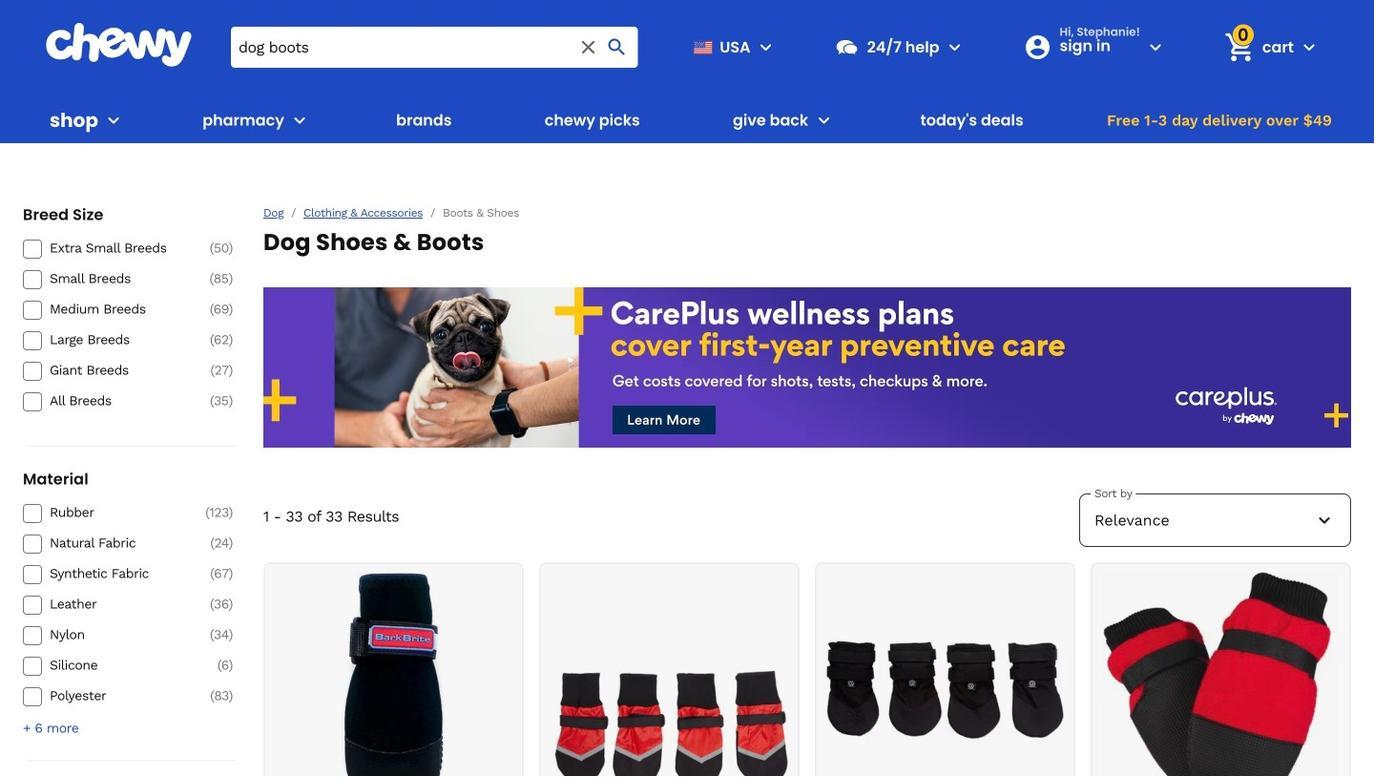 Task type: vqa. For each thing, say whether or not it's contained in the screenshot.
the Help menu icon
yes



Task type: locate. For each thing, give the bounding box(es) containing it.
Product search field
[[231, 26, 638, 68]]

help menu image
[[944, 36, 966, 58]]

ethical pet fashion lookin' good extreme all weather boots, 4 count, x-large image
[[551, 572, 788, 776]]

delete search image
[[577, 36, 600, 58]]

chewy home image
[[45, 23, 193, 67]]

ultra paws durable dog boots, 4 count, large image
[[827, 572, 1064, 776]]

Search text field
[[231, 26, 638, 68]]

bark brite all weather reflective neoprene dog boots, 4 count, small image
[[275, 572, 512, 776]]

muttluks hott doggers dog boot, 4 boots, red, itty bitty image
[[1103, 572, 1340, 776]]



Task type: describe. For each thing, give the bounding box(es) containing it.
give back menu image
[[813, 109, 835, 132]]

menu image
[[102, 109, 125, 132]]

careplus wellness plans cover first year preventative care. get costs covered for shots, tests, check ups and more. learn more. image
[[263, 287, 1352, 448]]

pharmacy menu image
[[288, 109, 311, 132]]

menu image
[[755, 36, 778, 58]]

cart menu image
[[1298, 36, 1321, 58]]

submit search image
[[606, 36, 629, 58]]

items image
[[1223, 30, 1257, 64]]

site banner
[[0, 0, 1375, 182]]

chewy support image
[[835, 35, 860, 59]]

account menu image
[[1144, 36, 1167, 58]]



